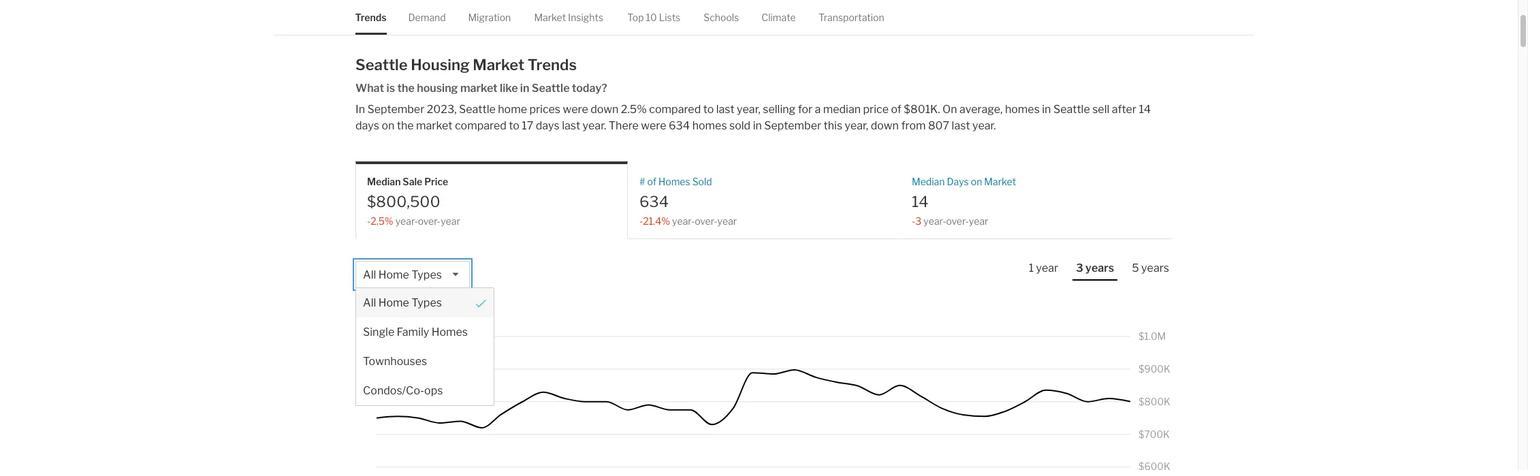 Task type: describe. For each thing, give the bounding box(es) containing it.
5 years
[[1132, 262, 1170, 275]]

housing
[[417, 82, 458, 95]]

3 inside median days on market 14 -3 year-over-year
[[916, 215, 922, 227]]

homes for of
[[659, 176, 691, 188]]

price
[[425, 176, 448, 188]]

sale
[[403, 176, 423, 188]]

top
[[628, 12, 644, 23]]

1 year. from the left
[[583, 119, 606, 132]]

0 vertical spatial in
[[520, 82, 530, 95]]

median
[[823, 103, 861, 116]]

1 horizontal spatial to
[[703, 103, 714, 116]]

over- for 634
[[695, 215, 718, 227]]

townhouses
[[363, 355, 427, 368]]

years for 3 years
[[1086, 262, 1115, 275]]

all inside dialog
[[363, 296, 376, 309]]

3 inside button
[[1077, 262, 1084, 275]]

0 vertical spatial were
[[563, 103, 588, 116]]

0 horizontal spatial compared
[[455, 119, 507, 132]]

sold
[[730, 119, 751, 132]]

634 inside # of homes sold 634 -21.4% year-over-year
[[640, 192, 669, 210]]

1 horizontal spatial market
[[460, 82, 498, 95]]

2 year. from the left
[[973, 119, 996, 132]]

the inside in september 2023, seattle home prices were down 2.5% compared to last year, selling for a median price of $801k. on average, homes in seattle sell after 14 days on the market compared to 17 days last year. there were 634 homes sold in september this year, down from 807 last year.
[[397, 119, 414, 132]]

1 all home types from the top
[[363, 268, 442, 281]]

climate link
[[762, 0, 796, 35]]

days
[[947, 176, 969, 188]]

year inside median days on market 14 -3 year-over-year
[[969, 215, 989, 227]]

sell
[[1093, 103, 1110, 116]]

2 all home types from the top
[[363, 296, 442, 309]]

year- for 634
[[672, 215, 695, 227]]

1 vertical spatial homes
[[693, 119, 727, 132]]

2 days from the left
[[536, 119, 560, 132]]

over- for 14
[[947, 215, 969, 227]]

year inside button
[[1037, 262, 1059, 275]]

median for 14
[[912, 176, 945, 188]]

market inside market insights link
[[535, 12, 567, 23]]

selling
[[763, 103, 796, 116]]

seattle down what is the housing market like in seattle today?
[[459, 103, 496, 116]]

this
[[824, 119, 843, 132]]

on
[[943, 103, 958, 116]]

like
[[500, 82, 518, 95]]

top 10 lists
[[628, 12, 681, 23]]

on inside in september 2023, seattle home prices were down 2.5% compared to last year, selling for a median price of $801k. on average, homes in seattle sell after 14 days on the market compared to 17 days last year. there were 634 homes sold in september this year, down from 807 last year.
[[382, 119, 395, 132]]

price
[[863, 103, 889, 116]]

sold
[[693, 176, 712, 188]]

median for $800,500
[[367, 176, 401, 188]]

2023,
[[427, 103, 457, 116]]

from
[[902, 119, 926, 132]]

schools
[[704, 12, 740, 23]]

what is the housing market like in seattle today?
[[356, 82, 608, 95]]

single
[[363, 326, 395, 339]]

home inside dialog
[[379, 296, 409, 309]]

homes for family
[[432, 326, 468, 339]]

1 vertical spatial down
[[871, 119, 899, 132]]

of inside in september 2023, seattle home prices were down 2.5% compared to last year, selling for a median price of $801k. on average, homes in seattle sell after 14 days on the market compared to 17 days last year. there were 634 homes sold in september this year, down from 807 last year.
[[891, 103, 902, 116]]

over- inside median sale price $800,500 -2.5% year-over-year
[[418, 215, 441, 227]]

transportation
[[819, 12, 885, 23]]

market insights link
[[535, 0, 604, 35]]

1
[[1029, 262, 1034, 275]]

2 horizontal spatial last
[[952, 119, 970, 132]]

$800,500
[[367, 192, 440, 210]]

1 vertical spatial were
[[641, 119, 667, 132]]

0 horizontal spatial market
[[473, 56, 525, 74]]

prices
[[530, 103, 561, 116]]

demand link
[[409, 0, 446, 35]]

1 vertical spatial september
[[765, 119, 822, 132]]

there
[[609, 119, 639, 132]]

all home types element
[[356, 288, 494, 317]]

1 year button
[[1026, 261, 1062, 279]]

$801k.
[[904, 103, 941, 116]]

top 10 lists link
[[628, 0, 681, 35]]

1 home from the top
[[379, 268, 409, 281]]

for
[[798, 103, 813, 116]]

years for 5 years
[[1142, 262, 1170, 275]]

year inside # of homes sold 634 -21.4% year-over-year
[[718, 215, 737, 227]]

condos/co-
[[363, 384, 424, 397]]

1 all from the top
[[363, 268, 376, 281]]

#
[[640, 176, 645, 188]]

list box containing all home types
[[356, 261, 495, 406]]

migration link
[[469, 0, 511, 35]]



Task type: locate. For each thing, give the bounding box(es) containing it.
1 horizontal spatial -
[[640, 215, 643, 227]]

types up all home types element
[[412, 268, 442, 281]]

1 horizontal spatial year-
[[672, 215, 695, 227]]

trends up today?
[[528, 56, 577, 74]]

0 horizontal spatial year,
[[737, 103, 761, 116]]

in left sell
[[1042, 103, 1051, 116]]

0 vertical spatial trends
[[356, 12, 387, 23]]

1 horizontal spatial of
[[891, 103, 902, 116]]

year, up sold
[[737, 103, 761, 116]]

1 horizontal spatial year,
[[845, 119, 869, 132]]

homes
[[1005, 103, 1040, 116], [693, 119, 727, 132]]

trends link
[[356, 0, 387, 35]]

homes inside dialog
[[432, 326, 468, 339]]

over- down sold
[[695, 215, 718, 227]]

were
[[563, 103, 588, 116], [641, 119, 667, 132]]

0 horizontal spatial 3
[[916, 215, 922, 227]]

year. down average,
[[973, 119, 996, 132]]

market
[[535, 12, 567, 23], [473, 56, 525, 74], [985, 176, 1016, 188]]

3 years
[[1077, 262, 1115, 275]]

homes right family
[[432, 326, 468, 339]]

1 horizontal spatial down
[[871, 119, 899, 132]]

the
[[397, 82, 415, 95], [397, 119, 414, 132]]

0 vertical spatial market
[[460, 82, 498, 95]]

demand
[[409, 12, 446, 23]]

median left days
[[912, 176, 945, 188]]

21.4%
[[643, 215, 670, 227]]

all home types up family
[[363, 296, 442, 309]]

homes left sold
[[659, 176, 691, 188]]

0 horizontal spatial down
[[591, 103, 619, 116]]

migration
[[469, 12, 511, 23]]

5 years button
[[1129, 261, 1173, 279]]

family
[[397, 326, 429, 339]]

0 vertical spatial on
[[382, 119, 395, 132]]

0 vertical spatial all
[[363, 268, 376, 281]]

0 horizontal spatial days
[[356, 119, 379, 132]]

september down for
[[765, 119, 822, 132]]

0 horizontal spatial september
[[367, 103, 425, 116]]

transportation link
[[819, 0, 885, 35]]

2 vertical spatial in
[[753, 119, 762, 132]]

year- inside median days on market 14 -3 year-over-year
[[924, 215, 947, 227]]

0 vertical spatial market
[[535, 12, 567, 23]]

2.5% down $800,500
[[371, 215, 394, 227]]

2 vertical spatial market
[[985, 176, 1016, 188]]

634 up the 21.4%
[[640, 192, 669, 210]]

1 horizontal spatial in
[[753, 119, 762, 132]]

market
[[460, 82, 498, 95], [416, 119, 453, 132]]

- inside median sale price $800,500 -2.5% year-over-year
[[367, 215, 371, 227]]

home up 'single'
[[379, 296, 409, 309]]

1 horizontal spatial 634
[[669, 119, 690, 132]]

14
[[1139, 103, 1151, 116], [912, 192, 929, 210]]

1 horizontal spatial homes
[[659, 176, 691, 188]]

807
[[928, 119, 950, 132]]

14 inside in september 2023, seattle home prices were down 2.5% compared to last year, selling for a median price of $801k. on average, homes in seattle sell after 14 days on the market compared to 17 days last year. there were 634 homes sold in september this year, down from 807 last year.
[[1139, 103, 1151, 116]]

september down is
[[367, 103, 425, 116]]

2 years from the left
[[1142, 262, 1170, 275]]

were down today?
[[563, 103, 588, 116]]

compared
[[649, 103, 701, 116], [455, 119, 507, 132]]

today?
[[572, 82, 608, 95]]

2 over- from the left
[[695, 215, 718, 227]]

1 days from the left
[[356, 119, 379, 132]]

homes right average,
[[1005, 103, 1040, 116]]

2.5%
[[621, 103, 647, 116], [371, 215, 394, 227]]

were right there on the top of the page
[[641, 119, 667, 132]]

1 median from the left
[[367, 176, 401, 188]]

on right days
[[971, 176, 983, 188]]

1 vertical spatial year,
[[845, 119, 869, 132]]

1 year
[[1029, 262, 1059, 275]]

0 horizontal spatial last
[[562, 119, 581, 132]]

1 vertical spatial in
[[1042, 103, 1051, 116]]

homes inside # of homes sold 634 -21.4% year-over-year
[[659, 176, 691, 188]]

market down seattle housing market trends
[[460, 82, 498, 95]]

0 vertical spatial types
[[412, 268, 442, 281]]

5
[[1132, 262, 1139, 275]]

market left insights
[[535, 12, 567, 23]]

years
[[1086, 262, 1115, 275], [1142, 262, 1170, 275]]

year- inside # of homes sold 634 -21.4% year-over-year
[[672, 215, 695, 227]]

1 vertical spatial home
[[379, 296, 409, 309]]

years left 5
[[1086, 262, 1115, 275]]

- inside median days on market 14 -3 year-over-year
[[912, 215, 916, 227]]

market inside in september 2023, seattle home prices were down 2.5% compared to last year, selling for a median price of $801k. on average, homes in seattle sell after 14 days on the market compared to 17 days last year. there were 634 homes sold in september this year, down from 807 last year.
[[416, 119, 453, 132]]

homes left sold
[[693, 119, 727, 132]]

634 right there on the top of the page
[[669, 119, 690, 132]]

2 all from the top
[[363, 296, 376, 309]]

0 horizontal spatial 634
[[640, 192, 669, 210]]

in right sold
[[753, 119, 762, 132]]

1 horizontal spatial were
[[641, 119, 667, 132]]

median up $800,500
[[367, 176, 401, 188]]

on
[[382, 119, 395, 132], [971, 176, 983, 188]]

2 year- from the left
[[672, 215, 695, 227]]

over- inside median days on market 14 -3 year-over-year
[[947, 215, 969, 227]]

in
[[356, 103, 365, 116]]

1 - from the left
[[367, 215, 371, 227]]

1 years from the left
[[1086, 262, 1115, 275]]

1 vertical spatial trends
[[528, 56, 577, 74]]

1 horizontal spatial market
[[535, 12, 567, 23]]

trends
[[356, 12, 387, 23], [528, 56, 577, 74]]

1 vertical spatial 634
[[640, 192, 669, 210]]

2 types from the top
[[412, 296, 442, 309]]

single family homes
[[363, 326, 468, 339]]

housing
[[411, 56, 470, 74]]

on inside median days on market 14 -3 year-over-year
[[971, 176, 983, 188]]

seattle housing market trends
[[356, 56, 577, 74]]

2 - from the left
[[640, 215, 643, 227]]

year- inside median sale price $800,500 -2.5% year-over-year
[[396, 215, 418, 227]]

0 vertical spatial to
[[703, 103, 714, 116]]

climate
[[762, 12, 796, 23]]

634 inside in september 2023, seattle home prices were down 2.5% compared to last year, selling for a median price of $801k. on average, homes in seattle sell after 14 days on the market compared to 17 days last year. there were 634 homes sold in september this year, down from 807 last year.
[[669, 119, 690, 132]]

1 horizontal spatial trends
[[528, 56, 577, 74]]

last down today?
[[562, 119, 581, 132]]

3
[[916, 215, 922, 227], [1077, 262, 1084, 275]]

days down prices
[[536, 119, 560, 132]]

after
[[1112, 103, 1137, 116]]

types up single family homes
[[412, 296, 442, 309]]

0 horizontal spatial to
[[509, 119, 520, 132]]

1 horizontal spatial september
[[765, 119, 822, 132]]

1 horizontal spatial 14
[[1139, 103, 1151, 116]]

home up all home types element
[[379, 268, 409, 281]]

0 horizontal spatial homes
[[693, 119, 727, 132]]

1 vertical spatial homes
[[432, 326, 468, 339]]

year-
[[396, 215, 418, 227], [672, 215, 695, 227], [924, 215, 947, 227]]

0 horizontal spatial year.
[[583, 119, 606, 132]]

days
[[356, 119, 379, 132], [536, 119, 560, 132]]

1 vertical spatial 14
[[912, 192, 929, 210]]

0 horizontal spatial years
[[1086, 262, 1115, 275]]

median inside median sale price $800,500 -2.5% year-over-year
[[367, 176, 401, 188]]

0 vertical spatial homes
[[659, 176, 691, 188]]

ops
[[424, 384, 443, 397]]

1 vertical spatial all
[[363, 296, 376, 309]]

1 vertical spatial all home types
[[363, 296, 442, 309]]

0 horizontal spatial on
[[382, 119, 395, 132]]

years right 5
[[1142, 262, 1170, 275]]

last down on
[[952, 119, 970, 132]]

1 horizontal spatial year.
[[973, 119, 996, 132]]

0 vertical spatial year,
[[737, 103, 761, 116]]

1 vertical spatial to
[[509, 119, 520, 132]]

median
[[367, 176, 401, 188], [912, 176, 945, 188]]

to
[[703, 103, 714, 116], [509, 119, 520, 132]]

1 vertical spatial market
[[416, 119, 453, 132]]

1 vertical spatial on
[[971, 176, 983, 188]]

3 year- from the left
[[924, 215, 947, 227]]

- for 14
[[912, 215, 916, 227]]

market down 2023,
[[416, 119, 453, 132]]

# of homes sold 634 -21.4% year-over-year
[[640, 176, 737, 227]]

market insights
[[535, 12, 604, 23]]

0 vertical spatial home
[[379, 268, 409, 281]]

10
[[647, 12, 658, 23]]

1 horizontal spatial years
[[1142, 262, 1170, 275]]

home
[[498, 103, 527, 116]]

last up sold
[[716, 103, 735, 116]]

what
[[356, 82, 384, 95]]

0 vertical spatial 3
[[916, 215, 922, 227]]

1 types from the top
[[412, 268, 442, 281]]

0 horizontal spatial -
[[367, 215, 371, 227]]

0 vertical spatial 2.5%
[[621, 103, 647, 116]]

year,
[[737, 103, 761, 116], [845, 119, 869, 132]]

0 vertical spatial down
[[591, 103, 619, 116]]

median sale price $800,500 -2.5% year-over-year
[[367, 176, 460, 227]]

a
[[815, 103, 821, 116]]

2 horizontal spatial in
[[1042, 103, 1051, 116]]

insights
[[569, 12, 604, 23]]

is
[[387, 82, 395, 95]]

year.
[[583, 119, 606, 132], [973, 119, 996, 132]]

market up like
[[473, 56, 525, 74]]

0 vertical spatial the
[[397, 82, 415, 95]]

0 vertical spatial all home types
[[363, 268, 442, 281]]

2 home from the top
[[379, 296, 409, 309]]

all home types up all home types element
[[363, 268, 442, 281]]

0 horizontal spatial median
[[367, 176, 401, 188]]

down down price
[[871, 119, 899, 132]]

1 vertical spatial 3
[[1077, 262, 1084, 275]]

average,
[[960, 103, 1003, 116]]

1 vertical spatial the
[[397, 119, 414, 132]]

17
[[522, 119, 534, 132]]

0 vertical spatial 634
[[669, 119, 690, 132]]

2 horizontal spatial -
[[912, 215, 916, 227]]

14 inside median days on market 14 -3 year-over-year
[[912, 192, 929, 210]]

0 vertical spatial homes
[[1005, 103, 1040, 116]]

3 - from the left
[[912, 215, 916, 227]]

trends left demand
[[356, 12, 387, 23]]

2 horizontal spatial market
[[985, 176, 1016, 188]]

1 vertical spatial 2.5%
[[371, 215, 394, 227]]

of
[[891, 103, 902, 116], [647, 176, 657, 188]]

market right days
[[985, 176, 1016, 188]]

dialog containing all home types
[[356, 287, 495, 406]]

home
[[379, 268, 409, 281], [379, 296, 409, 309]]

1 vertical spatial compared
[[455, 119, 507, 132]]

2.5% inside in september 2023, seattle home prices were down 2.5% compared to last year, selling for a median price of $801k. on average, homes in seattle sell after 14 days on the market compared to 17 days last year. there were 634 homes sold in september this year, down from 807 last year.
[[621, 103, 647, 116]]

1 horizontal spatial 3
[[1077, 262, 1084, 275]]

- for 634
[[640, 215, 643, 227]]

1 vertical spatial of
[[647, 176, 657, 188]]

down
[[591, 103, 619, 116], [871, 119, 899, 132]]

0 horizontal spatial trends
[[356, 12, 387, 23]]

homes
[[659, 176, 691, 188], [432, 326, 468, 339]]

year inside median sale price $800,500 -2.5% year-over-year
[[441, 215, 460, 227]]

0 horizontal spatial market
[[416, 119, 453, 132]]

0 vertical spatial september
[[367, 103, 425, 116]]

year
[[441, 215, 460, 227], [718, 215, 737, 227], [969, 215, 989, 227], [1037, 262, 1059, 275]]

days down in
[[356, 119, 379, 132]]

in september 2023, seattle home prices were down 2.5% compared to last year, selling for a median price of $801k. on average, homes in seattle sell after 14 days on the market compared to 17 days last year. there were 634 homes sold in september this year, down from 807 last year.
[[356, 103, 1151, 132]]

seattle left sell
[[1054, 103, 1090, 116]]

0 horizontal spatial in
[[520, 82, 530, 95]]

- inside # of homes sold 634 -21.4% year-over-year
[[640, 215, 643, 227]]

in right like
[[520, 82, 530, 95]]

1 horizontal spatial homes
[[1005, 103, 1040, 116]]

1 horizontal spatial on
[[971, 176, 983, 188]]

-
[[367, 215, 371, 227], [640, 215, 643, 227], [912, 215, 916, 227]]

2 horizontal spatial year-
[[924, 215, 947, 227]]

1 horizontal spatial compared
[[649, 103, 701, 116]]

types
[[412, 268, 442, 281], [412, 296, 442, 309]]

0 horizontal spatial year-
[[396, 215, 418, 227]]

2 horizontal spatial over-
[[947, 215, 969, 227]]

types inside all home types element
[[412, 296, 442, 309]]

1 vertical spatial types
[[412, 296, 442, 309]]

over- down days
[[947, 215, 969, 227]]

1 year- from the left
[[396, 215, 418, 227]]

2 median from the left
[[912, 176, 945, 188]]

1 horizontal spatial days
[[536, 119, 560, 132]]

0 vertical spatial of
[[891, 103, 902, 116]]

condos/co-ops
[[363, 384, 443, 397]]

schools link
[[704, 0, 740, 35]]

median days on market 14 -3 year-over-year
[[912, 176, 1016, 227]]

all
[[363, 268, 376, 281], [363, 296, 376, 309]]

1 horizontal spatial last
[[716, 103, 735, 116]]

3 over- from the left
[[947, 215, 969, 227]]

september
[[367, 103, 425, 116], [765, 119, 822, 132]]

year- for 14
[[924, 215, 947, 227]]

year, down median
[[845, 119, 869, 132]]

on down is
[[382, 119, 395, 132]]

0 horizontal spatial homes
[[432, 326, 468, 339]]

all home types
[[363, 268, 442, 281], [363, 296, 442, 309]]

over- down $800,500
[[418, 215, 441, 227]]

of inside # of homes sold 634 -21.4% year-over-year
[[647, 176, 657, 188]]

of right #
[[647, 176, 657, 188]]

2.5% up there on the top of the page
[[621, 103, 647, 116]]

median inside median days on market 14 -3 year-over-year
[[912, 176, 945, 188]]

1 horizontal spatial 2.5%
[[621, 103, 647, 116]]

3 years button
[[1073, 261, 1118, 281]]

down up there on the top of the page
[[591, 103, 619, 116]]

0 horizontal spatial over-
[[418, 215, 441, 227]]

dialog
[[356, 287, 495, 406]]

2.5% inside median sale price $800,500 -2.5% year-over-year
[[371, 215, 394, 227]]

0 horizontal spatial were
[[563, 103, 588, 116]]

0 horizontal spatial of
[[647, 176, 657, 188]]

1 over- from the left
[[418, 215, 441, 227]]

over- inside # of homes sold 634 -21.4% year-over-year
[[695, 215, 718, 227]]

lists
[[660, 12, 681, 23]]

last
[[716, 103, 735, 116], [562, 119, 581, 132], [952, 119, 970, 132]]

market inside median days on market 14 -3 year-over-year
[[985, 176, 1016, 188]]

seattle up prices
[[532, 82, 570, 95]]

634
[[669, 119, 690, 132], [640, 192, 669, 210]]

list box
[[356, 261, 495, 406]]

0 vertical spatial 14
[[1139, 103, 1151, 116]]

over-
[[418, 215, 441, 227], [695, 215, 718, 227], [947, 215, 969, 227]]

year. left there on the top of the page
[[583, 119, 606, 132]]

seattle up is
[[356, 56, 408, 74]]

0 vertical spatial compared
[[649, 103, 701, 116]]

1 horizontal spatial over-
[[695, 215, 718, 227]]

of right price
[[891, 103, 902, 116]]



Task type: vqa. For each thing, say whether or not it's contained in the screenshot.
the bottom "Schools"
no



